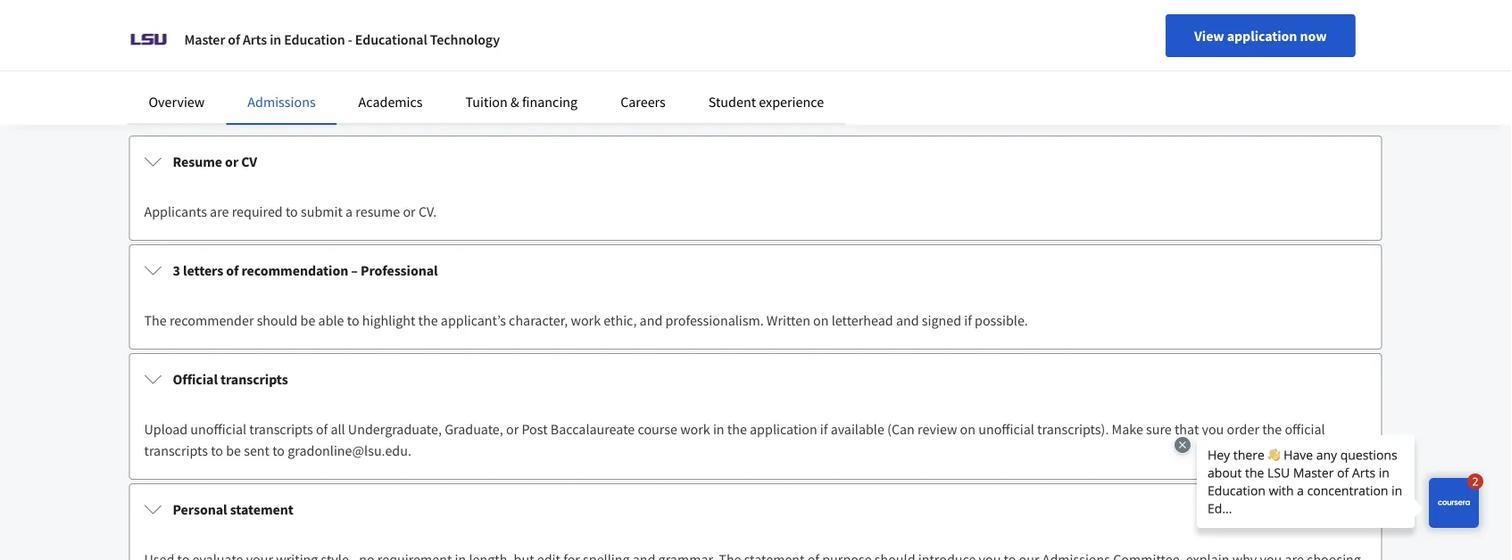 Task type: vqa. For each thing, say whether or not it's contained in the screenshot.
second Gpa from right
yes



Task type: locate. For each thing, give the bounding box(es) containing it.
or left the cv in the top of the page
[[225, 153, 239, 171]]

3
[[173, 262, 180, 279]]

view
[[1195, 27, 1225, 45]]

to right sent
[[273, 442, 285, 460]]

0 vertical spatial transcripts
[[221, 371, 288, 388]]

if right signed at the right bottom of the page
[[965, 312, 972, 329]]

of up gradonline@lsu.edu. at the bottom of the page
[[316, 421, 328, 438]]

2 vertical spatial on
[[960, 421, 976, 438]]

admission.
[[1010, 19, 1075, 37], [225, 40, 290, 58]]

work
[[458, 19, 488, 37], [799, 19, 829, 37], [571, 312, 601, 329], [681, 421, 711, 438]]

possible.
[[975, 312, 1028, 329]]

work right course
[[681, 421, 711, 438]]

gpa
[[215, 19, 239, 37], [1078, 19, 1102, 37]]

be
[[1234, 19, 1249, 37], [301, 312, 316, 329], [226, 442, 241, 460]]

ethic,
[[604, 312, 637, 329]]

application inside view application now button
[[1227, 27, 1298, 45]]

or inside upload unofficial transcripts of all undergraduate, graduate, or post baccalaureate course work in the application if available (can review on unofficial transcripts). make sure that you order the official transcripts to be sent to gradonline@lsu.edu.
[[506, 421, 519, 438]]

1 vertical spatial if
[[820, 421, 828, 438]]

final
[[547, 19, 574, 37]]

and
[[672, 19, 695, 37], [640, 312, 663, 329], [896, 312, 919, 329]]

personal
[[173, 501, 227, 519]]

official
[[1285, 421, 1326, 438]]

careers
[[621, 93, 666, 111]]

experience
[[759, 93, 824, 111]]

1 horizontal spatial all
[[349, 19, 363, 37]]

0 vertical spatial all
[[349, 19, 363, 37]]

0 horizontal spatial unofficial
[[191, 421, 246, 438]]

on right written
[[814, 312, 829, 329]]

on right review
[[960, 421, 976, 438]]

(can
[[888, 421, 915, 438]]

2 horizontal spatial or
[[506, 421, 519, 438]]

able
[[318, 312, 344, 329]]

at
[[257, 19, 269, 37]]

1 horizontal spatial if
[[965, 312, 972, 329]]

1 vertical spatial all
[[331, 421, 345, 438]]

academics link
[[359, 93, 423, 111]]

the right highlight
[[418, 312, 438, 329]]

a right submit
[[346, 203, 353, 221]]

1 vertical spatial be
[[301, 312, 316, 329]]

a inside the cumulative gpa of at least 3.00 on all undergraduate work (or in the final 60 credit hours) and for any graduate work already completed for regular admission.  gpa between 2.75-3.0 can be reviewed for a probationary admission.
[[1329, 19, 1336, 37]]

technology
[[430, 30, 500, 48]]

application inside upload unofficial transcripts of all undergraduate, graduate, or post baccalaureate course work in the application if available (can review on unofficial transcripts). make sure that you order the official transcripts to be sent to gradonline@lsu.edu.
[[750, 421, 818, 438]]

1 horizontal spatial be
[[301, 312, 316, 329]]

applicants are required to submit a resume or cv.
[[144, 203, 437, 221]]

be left sent
[[226, 442, 241, 460]]

1 horizontal spatial for
[[945, 19, 962, 37]]

0 horizontal spatial be
[[226, 442, 241, 460]]

1 vertical spatial admission.
[[225, 40, 290, 58]]

0 horizontal spatial application
[[200, 96, 286, 118]]

gpa left between
[[1078, 19, 1102, 37]]

in right at
[[270, 30, 281, 48]]

on inside upload unofficial transcripts of all undergraduate, graduate, or post baccalaureate course work in the application if available (can review on unofficial transcripts). make sure that you order the official transcripts to be sent to gradonline@lsu.edu.
[[960, 421, 976, 438]]

master of arts in education - educational technology
[[184, 30, 500, 48]]

0 horizontal spatial if
[[820, 421, 828, 438]]

0 vertical spatial on
[[330, 19, 346, 37]]

work left ethic,
[[571, 312, 601, 329]]

recommender
[[170, 312, 254, 329]]

0 horizontal spatial all
[[331, 421, 345, 438]]

the right order
[[1263, 421, 1282, 438]]

completed
[[879, 19, 943, 37]]

student
[[709, 93, 756, 111]]

tuition & financing link
[[466, 93, 578, 111]]

all right 3.00
[[349, 19, 363, 37]]

transcripts up sent
[[249, 421, 313, 438]]

0 vertical spatial if
[[965, 312, 972, 329]]

or left cv.
[[403, 203, 416, 221]]

all up gradonline@lsu.edu. at the bottom of the page
[[331, 421, 345, 438]]

application down official transcripts dropdown button
[[750, 421, 818, 438]]

and inside the cumulative gpa of at least 3.00 on all undergraduate work (or in the final 60 credit hours) and for any graduate work already completed for regular admission.  gpa between 2.75-3.0 can be reviewed for a probationary admission.
[[672, 19, 695, 37]]

in right (or
[[510, 19, 522, 37]]

0 horizontal spatial gpa
[[215, 19, 239, 37]]

1 horizontal spatial gpa
[[1078, 19, 1102, 37]]

for
[[698, 19, 715, 37], [945, 19, 962, 37], [1309, 19, 1326, 37]]

or for transcripts
[[506, 421, 519, 438]]

available
[[831, 421, 885, 438]]

1 for from the left
[[698, 19, 715, 37]]

2 vertical spatial or
[[506, 421, 519, 438]]

master
[[184, 30, 225, 48]]

a
[[1329, 19, 1336, 37], [346, 203, 353, 221]]

application left now
[[1227, 27, 1298, 45]]

application for required
[[200, 96, 286, 118]]

and for final
[[672, 19, 695, 37]]

louisiana state university logo image
[[127, 18, 170, 61]]

the left 'final'
[[525, 19, 544, 37]]

&
[[511, 93, 519, 111]]

1 horizontal spatial or
[[403, 203, 416, 221]]

all inside the cumulative gpa of at least 3.00 on all undergraduate work (or in the final 60 credit hours) and for any graduate work already completed for regular admission.  gpa between 2.75-3.0 can be reviewed for a probationary admission.
[[349, 19, 363, 37]]

review
[[918, 421, 958, 438]]

0 vertical spatial be
[[1234, 19, 1249, 37]]

admissions link
[[248, 93, 316, 111]]

on
[[330, 19, 346, 37], [814, 312, 829, 329], [960, 421, 976, 438]]

materials
[[289, 96, 361, 118]]

admission. down at
[[225, 40, 290, 58]]

required application materials
[[127, 96, 361, 118]]

or left post on the left
[[506, 421, 519, 438]]

1 vertical spatial or
[[403, 203, 416, 221]]

0 vertical spatial or
[[225, 153, 239, 171]]

transcripts inside dropdown button
[[221, 371, 288, 388]]

be right can on the right top of the page
[[1234, 19, 1249, 37]]

character,
[[509, 312, 568, 329]]

1 vertical spatial on
[[814, 312, 829, 329]]

signed
[[922, 312, 962, 329]]

unofficial up sent
[[191, 421, 246, 438]]

unofficial
[[191, 421, 246, 438], [979, 421, 1035, 438]]

0 horizontal spatial for
[[698, 19, 715, 37]]

transcripts down upload
[[144, 442, 208, 460]]

for left regular
[[945, 19, 962, 37]]

all
[[349, 19, 363, 37], [331, 421, 345, 438]]

resume or cv button
[[130, 137, 1382, 187]]

0 vertical spatial application
[[1227, 27, 1298, 45]]

0 horizontal spatial and
[[640, 312, 663, 329]]

of right letters
[[226, 262, 239, 279]]

official
[[173, 371, 218, 388]]

of left arts
[[228, 30, 240, 48]]

if
[[965, 312, 972, 329], [820, 421, 828, 438]]

1 horizontal spatial a
[[1329, 19, 1336, 37]]

academics
[[359, 93, 423, 111]]

official transcripts
[[173, 371, 288, 388]]

1 vertical spatial application
[[200, 96, 286, 118]]

1 horizontal spatial in
[[510, 19, 522, 37]]

required
[[232, 203, 283, 221]]

1 horizontal spatial admission.
[[1010, 19, 1075, 37]]

view application now button
[[1166, 14, 1356, 57]]

the
[[525, 19, 544, 37], [418, 312, 438, 329], [728, 421, 747, 438], [1263, 421, 1282, 438]]

student experience
[[709, 93, 824, 111]]

in
[[510, 19, 522, 37], [270, 30, 281, 48], [713, 421, 725, 438]]

admission. right regular
[[1010, 19, 1075, 37]]

1 gpa from the left
[[215, 19, 239, 37]]

education
[[284, 30, 345, 48]]

0 horizontal spatial or
[[225, 153, 239, 171]]

2 horizontal spatial for
[[1309, 19, 1326, 37]]

transcripts right official
[[221, 371, 288, 388]]

sure
[[1147, 421, 1172, 438]]

gpa left arts
[[215, 19, 239, 37]]

applicant's
[[441, 312, 506, 329]]

of inside the cumulative gpa of at least 3.00 on all undergraduate work (or in the final 60 credit hours) and for any graduate work already completed for regular admission.  gpa between 2.75-3.0 can be reviewed for a probationary admission.
[[242, 19, 254, 37]]

2 vertical spatial be
[[226, 442, 241, 460]]

of left at
[[242, 19, 254, 37]]

a right now
[[1329, 19, 1336, 37]]

any
[[718, 19, 739, 37]]

1 vertical spatial transcripts
[[249, 421, 313, 438]]

2 horizontal spatial in
[[713, 421, 725, 438]]

on left -
[[330, 19, 346, 37]]

application up the cv in the top of the page
[[200, 96, 286, 118]]

gradonline@lsu.edu.
[[288, 442, 412, 460]]

for left the any
[[698, 19, 715, 37]]

1 horizontal spatial application
[[750, 421, 818, 438]]

make
[[1112, 421, 1144, 438]]

and left signed at the right bottom of the page
[[896, 312, 919, 329]]

2 horizontal spatial application
[[1227, 27, 1298, 45]]

post
[[522, 421, 548, 438]]

1 unofficial from the left
[[191, 421, 246, 438]]

and for professionalism.
[[896, 312, 919, 329]]

2 horizontal spatial on
[[960, 421, 976, 438]]

2 horizontal spatial and
[[896, 312, 919, 329]]

that
[[1175, 421, 1199, 438]]

unofficial left transcripts).
[[979, 421, 1035, 438]]

2 horizontal spatial be
[[1234, 19, 1249, 37]]

in inside upload unofficial transcripts of all undergraduate, graduate, or post baccalaureate course work in the application if available (can review on unofficial transcripts). make sure that you order the official transcripts to be sent to gradonline@lsu.edu.
[[713, 421, 725, 438]]

3 letters of recommendation – professional
[[173, 262, 438, 279]]

if left the available
[[820, 421, 828, 438]]

be left "able"
[[301, 312, 316, 329]]

1 vertical spatial a
[[346, 203, 353, 221]]

in right course
[[713, 421, 725, 438]]

arts
[[243, 30, 267, 48]]

1 horizontal spatial and
[[672, 19, 695, 37]]

all inside upload unofficial transcripts of all undergraduate, graduate, or post baccalaureate course work in the application if available (can review on unofficial transcripts). make sure that you order the official transcripts to be sent to gradonline@lsu.edu.
[[331, 421, 345, 438]]

undergraduate,
[[348, 421, 442, 438]]

and right hours)
[[672, 19, 695, 37]]

cumulative gpa of at least 3.00 on all undergraduate work (or in the final 60 credit hours) and for any graduate work already completed for regular admission.  gpa between 2.75-3.0 can be reviewed for a probationary admission.
[[144, 19, 1336, 58]]

0 horizontal spatial on
[[330, 19, 346, 37]]

and right ethic,
[[640, 312, 663, 329]]

2 vertical spatial application
[[750, 421, 818, 438]]

on inside the cumulative gpa of at least 3.00 on all undergraduate work (or in the final 60 credit hours) and for any graduate work already completed for regular admission.  gpa between 2.75-3.0 can be reviewed for a probationary admission.
[[330, 19, 346, 37]]

1 horizontal spatial unofficial
[[979, 421, 1035, 438]]

application
[[1227, 27, 1298, 45], [200, 96, 286, 118], [750, 421, 818, 438]]

for right reviewed
[[1309, 19, 1326, 37]]

0 vertical spatial a
[[1329, 19, 1336, 37]]

if inside upload unofficial transcripts of all undergraduate, graduate, or post baccalaureate course work in the application if available (can review on unofficial transcripts). make sure that you order the official transcripts to be sent to gradonline@lsu.edu.
[[820, 421, 828, 438]]



Task type: describe. For each thing, give the bounding box(es) containing it.
2 for from the left
[[945, 19, 962, 37]]

work left already
[[799, 19, 829, 37]]

work left (or
[[458, 19, 488, 37]]

the recommender should be able to highlight the applicant's character, work ethic, and professionalism. written on letterhead and signed if possible.
[[144, 312, 1028, 329]]

admissions
[[248, 93, 316, 111]]

already
[[831, 19, 876, 37]]

regular
[[965, 19, 1008, 37]]

between
[[1105, 19, 1157, 37]]

0 vertical spatial admission.
[[1010, 19, 1075, 37]]

careers link
[[621, 93, 666, 111]]

or for or
[[403, 203, 416, 221]]

cv
[[241, 153, 257, 171]]

3 for from the left
[[1309, 19, 1326, 37]]

2 vertical spatial transcripts
[[144, 442, 208, 460]]

in inside the cumulative gpa of at least 3.00 on all undergraduate work (or in the final 60 credit hours) and for any graduate work already completed for regular admission.  gpa between 2.75-3.0 can be reviewed for a probationary admission.
[[510, 19, 522, 37]]

or inside dropdown button
[[225, 153, 239, 171]]

to left submit
[[286, 203, 298, 221]]

1 horizontal spatial on
[[814, 312, 829, 329]]

transcripts).
[[1038, 421, 1109, 438]]

baccalaureate
[[551, 421, 635, 438]]

0 horizontal spatial a
[[346, 203, 353, 221]]

60
[[576, 19, 591, 37]]

reviewed
[[1252, 19, 1306, 37]]

required
[[127, 96, 196, 118]]

credit
[[593, 19, 628, 37]]

hours)
[[631, 19, 669, 37]]

to left sent
[[211, 442, 223, 460]]

the down official transcripts dropdown button
[[728, 421, 747, 438]]

upload
[[144, 421, 188, 438]]

upload unofficial transcripts of all undergraduate, graduate, or post baccalaureate course work in the application if available (can review on unofficial transcripts). make sure that you order the official transcripts to be sent to gradonline@lsu.edu.
[[144, 421, 1326, 460]]

work inside upload unofficial transcripts of all undergraduate, graduate, or post baccalaureate course work in the application if available (can review on unofficial transcripts). make sure that you order the official transcripts to be sent to gradonline@lsu.edu.
[[681, 421, 711, 438]]

overview
[[149, 93, 205, 111]]

personal statement button
[[130, 485, 1382, 535]]

can
[[1210, 19, 1231, 37]]

should
[[257, 312, 298, 329]]

the inside the cumulative gpa of at least 3.00 on all undergraduate work (or in the final 60 credit hours) and for any graduate work already completed for regular admission.  gpa between 2.75-3.0 can be reviewed for a probationary admission.
[[525, 19, 544, 37]]

2 unofficial from the left
[[979, 421, 1035, 438]]

letterhead
[[832, 312, 894, 329]]

probationary
[[144, 40, 222, 58]]

undergraduate
[[366, 19, 455, 37]]

letters
[[183, 262, 223, 279]]

view application now
[[1195, 27, 1327, 45]]

you
[[1202, 421, 1224, 438]]

personal statement
[[173, 501, 294, 519]]

(or
[[491, 19, 508, 37]]

cumulative
[[144, 19, 212, 37]]

2.75-
[[1160, 19, 1189, 37]]

graduate
[[742, 19, 796, 37]]

applicants
[[144, 203, 207, 221]]

are
[[210, 203, 229, 221]]

statement
[[230, 501, 294, 519]]

recommendation
[[242, 262, 348, 279]]

–
[[351, 262, 358, 279]]

overview link
[[149, 93, 205, 111]]

written
[[767, 312, 811, 329]]

of inside upload unofficial transcripts of all undergraduate, graduate, or post baccalaureate course work in the application if available (can review on unofficial transcripts). make sure that you order the official transcripts to be sent to gradonline@lsu.edu.
[[316, 421, 328, 438]]

be inside the cumulative gpa of at least 3.00 on all undergraduate work (or in the final 60 credit hours) and for any graduate work already completed for regular admission.  gpa between 2.75-3.0 can be reviewed for a probationary admission.
[[1234, 19, 1249, 37]]

application for view
[[1227, 27, 1298, 45]]

be inside upload unofficial transcripts of all undergraduate, graduate, or post baccalaureate course work in the application if available (can review on unofficial transcripts). make sure that you order the official transcripts to be sent to gradonline@lsu.edu.
[[226, 442, 241, 460]]

3.00
[[303, 19, 327, 37]]

submit
[[301, 203, 343, 221]]

tuition
[[466, 93, 508, 111]]

course
[[638, 421, 678, 438]]

now
[[1301, 27, 1327, 45]]

of inside 3 letters of recommendation – professional dropdown button
[[226, 262, 239, 279]]

sent
[[244, 442, 270, 460]]

3.0
[[1189, 19, 1207, 37]]

0 horizontal spatial admission.
[[225, 40, 290, 58]]

student experience link
[[709, 93, 824, 111]]

tuition & financing
[[466, 93, 578, 111]]

cv.
[[419, 203, 437, 221]]

official transcripts button
[[130, 354, 1382, 404]]

resume or cv
[[173, 153, 257, 171]]

resume
[[356, 203, 400, 221]]

0 horizontal spatial in
[[270, 30, 281, 48]]

graduate,
[[445, 421, 503, 438]]

to right "able"
[[347, 312, 359, 329]]

2 gpa from the left
[[1078, 19, 1102, 37]]

highlight
[[362, 312, 416, 329]]

-
[[348, 30, 353, 48]]

professional
[[361, 262, 438, 279]]

resume
[[173, 153, 222, 171]]

financing
[[522, 93, 578, 111]]

professionalism.
[[666, 312, 764, 329]]

order
[[1227, 421, 1260, 438]]

the
[[144, 312, 167, 329]]

3 letters of recommendation – professional button
[[130, 246, 1382, 296]]



